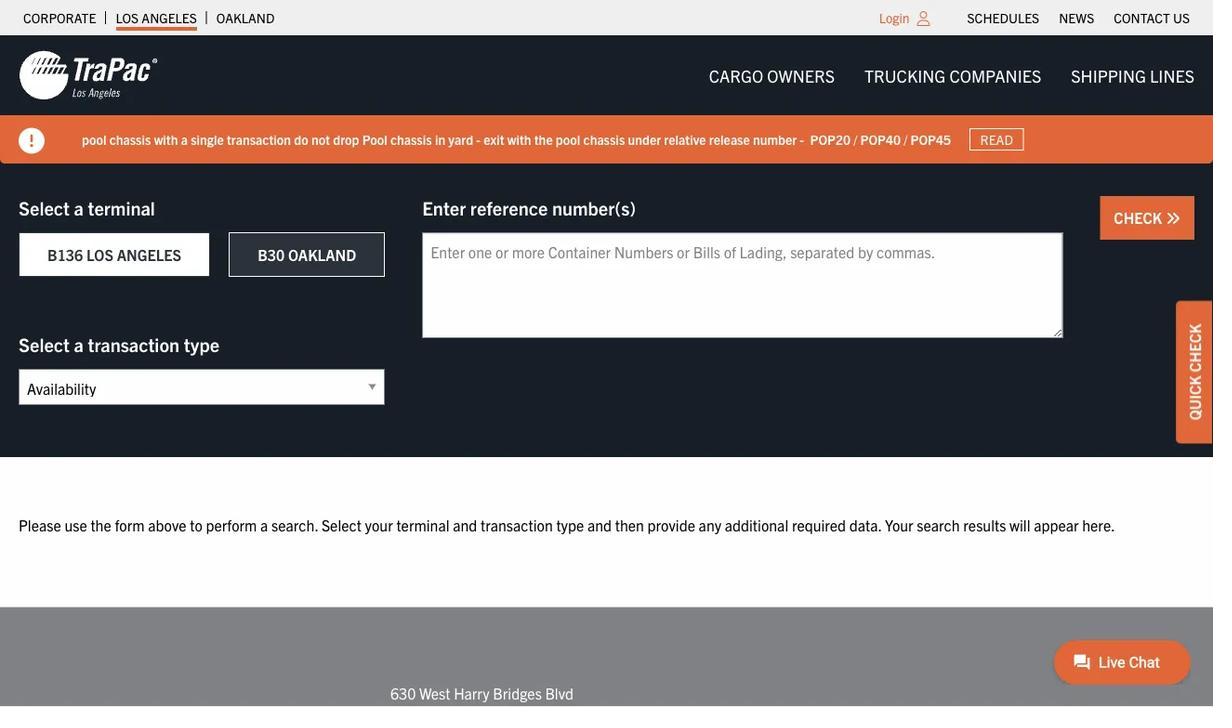 Task type: describe. For each thing, give the bounding box(es) containing it.
1 and from the left
[[453, 516, 477, 534]]

a left search. at the left bottom of the page
[[260, 516, 268, 534]]

here.
[[1083, 516, 1116, 534]]

quick
[[1186, 376, 1204, 421]]

select a terminal
[[19, 196, 155, 219]]

menu bar containing schedules
[[958, 5, 1200, 31]]

please use the form above to perform a search. select your terminal and transaction type and then provide any additional required data. your search results will appear here.
[[19, 516, 1116, 534]]

pop40
[[861, 131, 901, 147]]

630 west harry bridges blvd
[[390, 684, 574, 703]]

read
[[981, 131, 1013, 148]]

select for select a terminal
[[19, 196, 70, 219]]

2 / from the left
[[904, 131, 908, 147]]

in
[[435, 131, 446, 147]]

2 and from the left
[[588, 516, 612, 534]]

check inside check button
[[1114, 208, 1166, 227]]

quick check link
[[1176, 301, 1213, 444]]

data.
[[850, 516, 882, 534]]

a down the b136
[[74, 332, 84, 356]]

search
[[917, 516, 960, 534]]

us
[[1173, 9, 1190, 26]]

number(s)
[[552, 196, 636, 219]]

cargo
[[709, 65, 764, 86]]

use
[[65, 516, 87, 534]]

trucking companies link
[[850, 57, 1057, 94]]

contact us link
[[1114, 5, 1190, 31]]

news
[[1059, 9, 1095, 26]]

2 - from the left
[[800, 131, 804, 147]]

corporate link
[[23, 5, 96, 31]]

form
[[115, 516, 145, 534]]

will
[[1010, 516, 1031, 534]]

2 pool from the left
[[556, 131, 580, 147]]

read link
[[970, 128, 1024, 151]]

1 vertical spatial transaction
[[88, 332, 180, 356]]

2 with from the left
[[507, 131, 531, 147]]

1 with from the left
[[154, 131, 178, 147]]

enter
[[422, 196, 466, 219]]

pool chassis with a single transaction  do not drop pool chassis in yard -  exit with the pool chassis under relative release number -  pop20 / pop40 / pop45
[[82, 131, 951, 147]]

perform
[[206, 516, 257, 534]]

drop
[[333, 131, 359, 147]]

enter reference number(s)
[[422, 196, 636, 219]]

light image
[[917, 11, 930, 26]]

news link
[[1059, 5, 1095, 31]]

los angeles
[[116, 9, 197, 26]]

your
[[885, 516, 914, 534]]

contact us
[[1114, 9, 1190, 26]]

cargo owners link
[[694, 57, 850, 94]]

1 - from the left
[[476, 131, 481, 147]]

quick check
[[1186, 324, 1204, 421]]

1 horizontal spatial terminal
[[396, 516, 450, 534]]

1 pool from the left
[[82, 131, 106, 147]]

lines
[[1150, 65, 1195, 86]]

login
[[879, 9, 910, 26]]

banner containing cargo owners
[[0, 35, 1213, 164]]

630 west harry bridges blvd footer
[[0, 608, 1213, 708]]

b30
[[258, 245, 285, 264]]

any
[[699, 516, 722, 534]]

3 chassis from the left
[[583, 131, 625, 147]]

above
[[148, 516, 186, 534]]

cargo owners
[[709, 65, 835, 86]]

schedules
[[968, 9, 1040, 26]]

1 chassis from the left
[[109, 131, 151, 147]]

to
[[190, 516, 203, 534]]

pop45
[[911, 131, 951, 147]]

shipping
[[1071, 65, 1146, 86]]

shipping lines link
[[1057, 57, 1210, 94]]

1 vertical spatial type
[[556, 516, 584, 534]]

a up the b136
[[74, 196, 84, 219]]

owners
[[767, 65, 835, 86]]

0 vertical spatial type
[[184, 332, 220, 356]]



Task type: vqa. For each thing, say whether or not it's contained in the screenshot.
ca
no



Task type: locate. For each thing, give the bounding box(es) containing it.
harry
[[454, 684, 490, 703]]

chassis left under
[[583, 131, 625, 147]]

0 horizontal spatial the
[[91, 516, 111, 534]]

bridges
[[493, 684, 542, 703]]

your
[[365, 516, 393, 534]]

solid image
[[19, 128, 45, 154], [1166, 211, 1181, 226]]

1 vertical spatial terminal
[[396, 516, 450, 534]]

1 vertical spatial los
[[86, 245, 113, 264]]

chassis left in
[[390, 131, 432, 147]]

/ right the pop20
[[854, 131, 858, 147]]

1 vertical spatial menu bar
[[694, 57, 1210, 94]]

check
[[1114, 208, 1166, 227], [1186, 324, 1204, 373]]

then
[[615, 516, 644, 534]]

and right your
[[453, 516, 477, 534]]

0 horizontal spatial los
[[86, 245, 113, 264]]

angeles
[[142, 9, 197, 26], [117, 245, 181, 264]]

oakland link
[[216, 5, 275, 31]]

with right exit at the top left
[[507, 131, 531, 147]]

banner
[[0, 35, 1213, 164]]

select down the b136
[[19, 332, 70, 356]]

0 horizontal spatial -
[[476, 131, 481, 147]]

and left then
[[588, 516, 612, 534]]

b136 los angeles
[[47, 245, 181, 264]]

0 vertical spatial the
[[534, 131, 553, 147]]

0 vertical spatial solid image
[[19, 128, 45, 154]]

relative
[[664, 131, 706, 147]]

yard
[[449, 131, 473, 147]]

0 horizontal spatial oakland
[[216, 9, 275, 26]]

terminal
[[88, 196, 155, 219], [396, 516, 450, 534]]

pool
[[82, 131, 106, 147], [556, 131, 580, 147]]

menu bar inside banner
[[694, 57, 1210, 94]]

0 vertical spatial angeles
[[142, 9, 197, 26]]

1 horizontal spatial and
[[588, 516, 612, 534]]

additional
[[725, 516, 789, 534]]

630
[[390, 684, 416, 703]]

trucking companies
[[865, 65, 1042, 86]]

pop20
[[810, 131, 851, 147]]

do
[[294, 131, 308, 147]]

1 horizontal spatial -
[[800, 131, 804, 147]]

1 horizontal spatial solid image
[[1166, 211, 1181, 226]]

oakland right b30
[[288, 245, 356, 264]]

shipping lines
[[1071, 65, 1195, 86]]

menu bar up shipping
[[958, 5, 1200, 31]]

0 horizontal spatial solid image
[[19, 128, 45, 154]]

transaction
[[227, 131, 291, 147], [88, 332, 180, 356], [481, 516, 553, 534]]

the
[[534, 131, 553, 147], [91, 516, 111, 534]]

release
[[709, 131, 750, 147]]

results
[[964, 516, 1006, 534]]

1 horizontal spatial type
[[556, 516, 584, 534]]

0 horizontal spatial with
[[154, 131, 178, 147]]

not
[[311, 131, 330, 147]]

2 horizontal spatial chassis
[[583, 131, 625, 147]]

/
[[854, 131, 858, 147], [904, 131, 908, 147]]

chassis down the los angeles image
[[109, 131, 151, 147]]

los
[[116, 9, 139, 26], [86, 245, 113, 264]]

los right the b136
[[86, 245, 113, 264]]

1 vertical spatial check
[[1186, 324, 1204, 373]]

chassis
[[109, 131, 151, 147], [390, 131, 432, 147], [583, 131, 625, 147]]

2 vertical spatial transaction
[[481, 516, 553, 534]]

pool
[[362, 131, 387, 147]]

oakland
[[216, 9, 275, 26], [288, 245, 356, 264]]

/ left pop45
[[904, 131, 908, 147]]

b136
[[47, 245, 83, 264]]

1 vertical spatial oakland
[[288, 245, 356, 264]]

select left your
[[322, 516, 362, 534]]

0 vertical spatial oakland
[[216, 9, 275, 26]]

appear
[[1034, 516, 1079, 534]]

a
[[181, 131, 188, 147], [74, 196, 84, 219], [74, 332, 84, 356], [260, 516, 268, 534]]

1 horizontal spatial the
[[534, 131, 553, 147]]

0 vertical spatial check
[[1114, 208, 1166, 227]]

0 horizontal spatial /
[[854, 131, 858, 147]]

los angeles link
[[116, 5, 197, 31]]

1 horizontal spatial pool
[[556, 131, 580, 147]]

with left single
[[154, 131, 178, 147]]

and
[[453, 516, 477, 534], [588, 516, 612, 534]]

select
[[19, 196, 70, 219], [19, 332, 70, 356], [322, 516, 362, 534]]

1 vertical spatial solid image
[[1166, 211, 1181, 226]]

1 horizontal spatial oakland
[[288, 245, 356, 264]]

reference
[[470, 196, 548, 219]]

1 vertical spatial select
[[19, 332, 70, 356]]

- left exit at the top left
[[476, 131, 481, 147]]

please
[[19, 516, 61, 534]]

pool down the los angeles image
[[82, 131, 106, 147]]

the right use
[[91, 516, 111, 534]]

check button
[[1100, 196, 1195, 240]]

select a transaction type
[[19, 332, 220, 356]]

1 vertical spatial angeles
[[117, 245, 181, 264]]

1 horizontal spatial chassis
[[390, 131, 432, 147]]

login link
[[879, 9, 910, 26]]

Enter reference number(s) text field
[[422, 232, 1063, 338]]

exit
[[484, 131, 504, 147]]

corporate
[[23, 9, 96, 26]]

b30 oakland
[[258, 245, 356, 264]]

-
[[476, 131, 481, 147], [800, 131, 804, 147]]

type
[[184, 332, 220, 356], [556, 516, 584, 534]]

provide
[[648, 516, 695, 534]]

1 horizontal spatial /
[[904, 131, 908, 147]]

0 vertical spatial transaction
[[227, 131, 291, 147]]

0 horizontal spatial terminal
[[88, 196, 155, 219]]

required
[[792, 516, 846, 534]]

0 vertical spatial menu bar
[[958, 5, 1200, 31]]

1 horizontal spatial check
[[1186, 324, 1204, 373]]

0 vertical spatial select
[[19, 196, 70, 219]]

0 horizontal spatial pool
[[82, 131, 106, 147]]

- right the number
[[800, 131, 804, 147]]

0 vertical spatial terminal
[[88, 196, 155, 219]]

companies
[[950, 65, 1042, 86]]

under
[[628, 131, 661, 147]]

terminal right your
[[396, 516, 450, 534]]

select for select a transaction type
[[19, 332, 70, 356]]

2 horizontal spatial transaction
[[481, 516, 553, 534]]

1 horizontal spatial transaction
[[227, 131, 291, 147]]

angeles left oakland link
[[142, 9, 197, 26]]

west
[[419, 684, 451, 703]]

0 horizontal spatial check
[[1114, 208, 1166, 227]]

los right the corporate
[[116, 9, 139, 26]]

with
[[154, 131, 178, 147], [507, 131, 531, 147]]

pool up number(s)
[[556, 131, 580, 147]]

2 vertical spatial select
[[322, 516, 362, 534]]

a left single
[[181, 131, 188, 147]]

0 horizontal spatial and
[[453, 516, 477, 534]]

single
[[191, 131, 224, 147]]

trucking
[[865, 65, 946, 86]]

number
[[753, 131, 797, 147]]

menu bar down "light" image
[[694, 57, 1210, 94]]

angeles down the select a terminal
[[117, 245, 181, 264]]

menu bar
[[958, 5, 1200, 31], [694, 57, 1210, 94]]

2 chassis from the left
[[390, 131, 432, 147]]

check inside quick check link
[[1186, 324, 1204, 373]]

schedules link
[[968, 5, 1040, 31]]

1 vertical spatial the
[[91, 516, 111, 534]]

1 horizontal spatial los
[[116, 9, 139, 26]]

select up the b136
[[19, 196, 70, 219]]

the right exit at the top left
[[534, 131, 553, 147]]

solid image inside check button
[[1166, 211, 1181, 226]]

0 horizontal spatial chassis
[[109, 131, 151, 147]]

menu bar containing cargo owners
[[694, 57, 1210, 94]]

los angeles image
[[19, 49, 158, 101]]

oakland right los angeles
[[216, 9, 275, 26]]

contact
[[1114, 9, 1170, 26]]

blvd
[[545, 684, 574, 703]]

terminal up b136 los angeles
[[88, 196, 155, 219]]

0 horizontal spatial transaction
[[88, 332, 180, 356]]

0 vertical spatial los
[[116, 9, 139, 26]]

0 horizontal spatial type
[[184, 332, 220, 356]]

1 / from the left
[[854, 131, 858, 147]]

1 horizontal spatial with
[[507, 131, 531, 147]]

search.
[[272, 516, 318, 534]]



